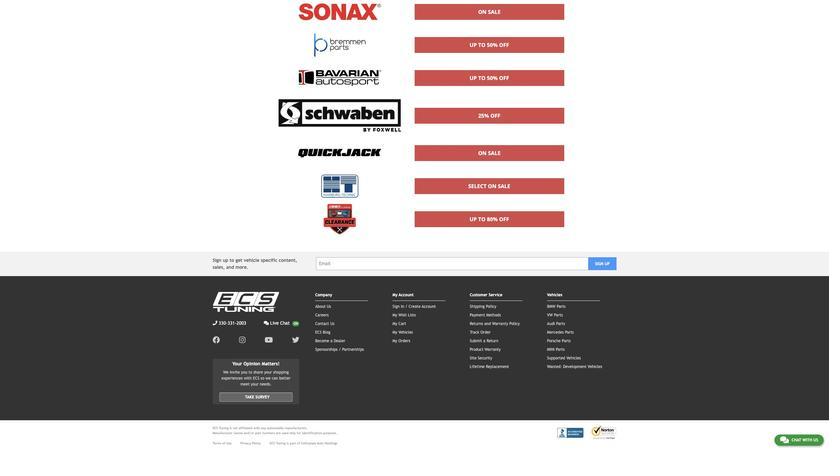 Task type: locate. For each thing, give the bounding box(es) containing it.
shipping policy
[[470, 305, 497, 309]]

a left return on the right bottom
[[484, 339, 486, 344]]

instagram logo image
[[239, 337, 246, 344]]

payment methods
[[470, 313, 501, 318]]

with
[[244, 376, 252, 381], [254, 427, 260, 430], [803, 438, 813, 443]]

1 horizontal spatial sign
[[393, 305, 400, 309]]

returns and warranty policy
[[470, 322, 520, 326]]

comments image for chat
[[780, 436, 789, 444]]

your up we on the left of page
[[264, 370, 272, 375]]

0 vertical spatial to
[[479, 42, 486, 49]]

a for submit
[[484, 339, 486, 344]]

experiences
[[222, 376, 243, 381]]

1 vertical spatial on sale
[[478, 150, 501, 157]]

2 vertical spatial on
[[488, 183, 497, 190]]

mini
[[547, 348, 555, 352]]

become a dealer link
[[315, 339, 345, 344]]

tuning down are
[[276, 442, 286, 446]]

sale
[[488, 8, 501, 16], [488, 150, 501, 157], [498, 183, 511, 190]]

select on sale
[[469, 183, 511, 190]]

2 horizontal spatial sign
[[595, 262, 604, 267]]

0 vertical spatial warranty
[[492, 322, 508, 326]]

part down only
[[290, 442, 296, 446]]

and right sales, in the left bottom of the page
[[226, 265, 234, 270]]

0 vertical spatial us
[[327, 305, 331, 309]]

1 vertical spatial with
[[254, 427, 260, 430]]

1 vertical spatial policy
[[510, 322, 520, 326]]

wanted: development vehicles
[[547, 365, 603, 370]]

chat with us
[[792, 438, 819, 443]]

0 horizontal spatial account
[[399, 293, 414, 298]]

1 horizontal spatial /
[[406, 305, 408, 309]]

ecs left so
[[253, 376, 260, 381]]

parts right vw
[[554, 313, 563, 318]]

2 of from the left
[[297, 442, 300, 446]]

parts
[[557, 305, 566, 309], [554, 313, 563, 318], [556, 322, 565, 326], [565, 330, 574, 335], [562, 339, 571, 344], [556, 348, 565, 352]]

and up order
[[485, 322, 491, 326]]

payment
[[470, 313, 485, 318]]

up for 2nd up to 50% off link from the bottom of the page
[[470, 42, 477, 49]]

1 vertical spatial to
[[249, 370, 252, 375]]

site security
[[470, 356, 492, 361]]

share
[[254, 370, 263, 375]]

sign for sign in / create account
[[393, 305, 400, 309]]

my left 'cart'
[[393, 322, 398, 326]]

on for second on sale link
[[478, 150, 487, 157]]

parts down porsche parts
[[556, 348, 565, 352]]

sign in / create account link
[[393, 305, 436, 309]]

numbers
[[262, 432, 275, 435]]

sale for first on sale link from the top of the page
[[488, 8, 501, 16]]

up to 50% off link
[[415, 38, 564, 53], [415, 71, 564, 86]]

us for about us
[[327, 305, 331, 309]]

select
[[469, 183, 487, 190]]

1 vertical spatial 50%
[[487, 75, 498, 82]]

2 vertical spatial policy
[[252, 442, 261, 446]]

/ down dealer
[[339, 348, 341, 352]]

parts down mercedes parts link
[[562, 339, 571, 344]]

my up my wish lists link
[[393, 293, 398, 298]]

porsche parts link
[[547, 339, 571, 344]]

2 horizontal spatial policy
[[510, 322, 520, 326]]

opinion
[[244, 362, 260, 367]]

mercedes parts
[[547, 330, 574, 335]]

0 vertical spatial is
[[230, 427, 232, 430]]

1 up to 50% off from the top
[[470, 42, 509, 49]]

needs.
[[260, 382, 272, 387]]

0 vertical spatial account
[[399, 293, 414, 298]]

comments image inside chat with us link
[[780, 436, 789, 444]]

vehicles up orders
[[399, 330, 413, 335]]

0 vertical spatial to
[[230, 258, 234, 263]]

1 vertical spatial account
[[422, 305, 436, 309]]

1 vertical spatial is
[[287, 442, 289, 446]]

take
[[245, 395, 254, 400]]

part inside ecs tuning is not affiliated with any automobile manufacturers. manufacturer names and/or part numbers are used only for identification purposes.
[[255, 432, 261, 435]]

of left "use"
[[222, 442, 225, 446]]

parts up porsche parts "link"
[[565, 330, 574, 335]]

up to 80% off link
[[415, 212, 564, 227]]

vw parts link
[[547, 313, 563, 318]]

tuning up manufacturer
[[219, 427, 229, 430]]

live chat link
[[264, 320, 299, 327]]

2 vertical spatial to
[[479, 216, 486, 223]]

1 horizontal spatial chat
[[792, 438, 802, 443]]

my left the wish
[[393, 313, 398, 318]]

is left not
[[230, 427, 232, 430]]

1 50% from the top
[[487, 42, 498, 49]]

0 vertical spatial on sale
[[478, 8, 501, 16]]

tuning inside ecs tuning is not affiliated with any automobile manufacturers. manufacturer names and/or part numbers are used only for identification purposes.
[[219, 427, 229, 430]]

sign up
[[595, 262, 610, 267]]

comments image
[[264, 321, 269, 326], [780, 436, 789, 444]]

5 my from the top
[[393, 339, 398, 344]]

1 horizontal spatial of
[[297, 442, 300, 446]]

my for my vehicles
[[393, 330, 398, 335]]

0 vertical spatial /
[[406, 305, 408, 309]]

vehicles
[[547, 293, 563, 298], [399, 330, 413, 335], [567, 356, 581, 361], [588, 365, 603, 370]]

submit
[[470, 339, 482, 344]]

my left orders
[[393, 339, 398, 344]]

2 up to 50% off from the top
[[470, 75, 509, 82]]

1 up from the top
[[470, 42, 477, 49]]

account right create
[[422, 305, 436, 309]]

with inside we invite you to share your shopping experiences with ecs so we can better meet your needs.
[[244, 376, 252, 381]]

1 a from the left
[[331, 339, 333, 344]]

1 vertical spatial up
[[470, 75, 477, 82]]

1 horizontal spatial your
[[264, 370, 272, 375]]

ecs for ecs blog
[[315, 330, 322, 335]]

porsche
[[547, 339, 561, 344]]

1 horizontal spatial comments image
[[780, 436, 789, 444]]

up for up to 80% off link
[[470, 216, 477, 223]]

tuning for not
[[219, 427, 229, 430]]

ecs tuning image
[[213, 292, 279, 312]]

facebook logo image
[[213, 337, 220, 344]]

2 to from the top
[[479, 75, 486, 82]]

0 horizontal spatial to
[[230, 258, 234, 263]]

twitter logo image
[[292, 337, 299, 344]]

to for 2nd up to 50% off link from the bottom of the page
[[479, 42, 486, 49]]

1 vertical spatial up to 50% off link
[[415, 71, 564, 86]]

your
[[264, 370, 272, 375], [251, 382, 259, 387]]

to left get
[[230, 258, 234, 263]]

part down any on the left bottom
[[255, 432, 261, 435]]

3 to from the top
[[479, 216, 486, 223]]

up for 2nd up to 50% off link from the top
[[470, 75, 477, 82]]

ecs inside ecs tuning is not affiliated with any automobile manufacturers. manufacturer names and/or part numbers are used only for identification purposes.
[[213, 427, 218, 430]]

0 vertical spatial sale
[[488, 8, 501, 16]]

wanted:
[[547, 365, 562, 370]]

0 vertical spatial with
[[244, 376, 252, 381]]

part
[[255, 432, 261, 435], [290, 442, 296, 446]]

330-
[[219, 321, 228, 326]]

1 vertical spatial on
[[478, 150, 487, 157]]

0 vertical spatial up to 50% off
[[470, 42, 509, 49]]

enthusiast
[[301, 442, 316, 446]]

to right you
[[249, 370, 252, 375]]

0 vertical spatial part
[[255, 432, 261, 435]]

1 horizontal spatial a
[[484, 339, 486, 344]]

1 my from the top
[[393, 293, 398, 298]]

of left enthusiast
[[297, 442, 300, 446]]

mercedes parts link
[[547, 330, 574, 335]]

audi
[[547, 322, 555, 326]]

dealer
[[334, 339, 345, 344]]

1 horizontal spatial account
[[422, 305, 436, 309]]

2 vertical spatial sale
[[498, 183, 511, 190]]

0 vertical spatial on
[[478, 8, 487, 16]]

0 horizontal spatial sign
[[213, 258, 222, 263]]

comments image inside the live chat link
[[264, 321, 269, 326]]

2 my from the top
[[393, 313, 398, 318]]

bmw parts
[[547, 305, 566, 309]]

1 to from the top
[[479, 42, 486, 49]]

better
[[279, 376, 291, 381]]

a left dealer
[[331, 339, 333, 344]]

specific
[[261, 258, 278, 263]]

parts for porsche parts
[[562, 339, 571, 344]]

my for my wish lists
[[393, 313, 398, 318]]

any
[[261, 427, 266, 430]]

1 vertical spatial up to 50% off
[[470, 75, 509, 82]]

1 horizontal spatial and
[[485, 322, 491, 326]]

/ right in
[[406, 305, 408, 309]]

3 up from the top
[[470, 216, 477, 223]]

warranty down return on the right bottom
[[485, 348, 501, 352]]

0 vertical spatial 50%
[[487, 42, 498, 49]]

3 my from the top
[[393, 322, 398, 326]]

0 vertical spatial and
[[226, 265, 234, 270]]

1 horizontal spatial up
[[605, 262, 610, 267]]

my wish lists
[[393, 313, 416, 318]]

parts right bmw
[[557, 305, 566, 309]]

comments image left chat with us at the right bottom of the page
[[780, 436, 789, 444]]

1 vertical spatial tuning
[[276, 442, 286, 446]]

1 horizontal spatial part
[[290, 442, 296, 446]]

sign for sign up to get vehicle specific content, sales, and more.
[[213, 258, 222, 263]]

80%
[[487, 216, 498, 223]]

on inside select on sale link
[[488, 183, 497, 190]]

off inside 25% off "link"
[[491, 112, 501, 119]]

warranty down methods
[[492, 322, 508, 326]]

1 vertical spatial sale
[[488, 150, 501, 157]]

parts for mercedes parts
[[565, 330, 574, 335]]

returns
[[470, 322, 483, 326]]

is inside ecs tuning is not affiliated with any automobile manufacturers. manufacturer names and/or part numbers are used only for identification purposes.
[[230, 427, 232, 430]]

is down the "used"
[[287, 442, 289, 446]]

partnerships
[[342, 348, 364, 352]]

Email email field
[[316, 258, 589, 271]]

comments image left live
[[264, 321, 269, 326]]

parts for audi parts
[[556, 322, 565, 326]]

0 vertical spatial chat
[[280, 321, 290, 326]]

1 vertical spatial to
[[479, 75, 486, 82]]

1 vertical spatial and
[[485, 322, 491, 326]]

sign inside sign up to get vehicle specific content, sales, and more.
[[213, 258, 222, 263]]

on for first on sale link from the top of the page
[[478, 8, 487, 16]]

0 vertical spatial tuning
[[219, 427, 229, 430]]

1 horizontal spatial policy
[[486, 305, 497, 309]]

4 my from the top
[[393, 330, 398, 335]]

0 vertical spatial up to 50% off link
[[415, 38, 564, 53]]

sponsorships / partnerships
[[315, 348, 364, 352]]

sign inside button
[[595, 262, 604, 267]]

mini parts
[[547, 348, 565, 352]]

0 horizontal spatial policy
[[252, 442, 261, 446]]

porsche parts
[[547, 339, 571, 344]]

return
[[487, 339, 499, 344]]

0 vertical spatial on sale link
[[415, 4, 564, 20]]

ecs down numbers
[[270, 442, 275, 446]]

ecs blog
[[315, 330, 331, 335]]

1 vertical spatial on sale link
[[415, 146, 564, 161]]

my for my account
[[393, 293, 398, 298]]

ecs blog link
[[315, 330, 331, 335]]

my down the my cart link
[[393, 330, 398, 335]]

ecs for ecs tuning is part of enthusiast auto holdings
[[270, 442, 275, 446]]

phone image
[[213, 321, 217, 326]]

blog
[[323, 330, 331, 335]]

holdings
[[325, 442, 338, 446]]

2 vertical spatial us
[[814, 438, 819, 443]]

to for 2nd up to 50% off link from the top
[[479, 75, 486, 82]]

terms of use link
[[213, 441, 232, 446]]

0 horizontal spatial tuning
[[219, 427, 229, 430]]

1 on sale link from the top
[[415, 4, 564, 20]]

privacy
[[241, 442, 251, 446]]

0 horizontal spatial is
[[230, 427, 232, 430]]

1 horizontal spatial to
[[249, 370, 252, 375]]

account up in
[[399, 293, 414, 298]]

0 horizontal spatial with
[[244, 376, 252, 381]]

1 horizontal spatial with
[[254, 427, 260, 430]]

my orders link
[[393, 339, 410, 344]]

off inside up to 80% off link
[[499, 216, 509, 223]]

auto
[[317, 442, 324, 446]]

so
[[261, 376, 264, 381]]

and
[[226, 265, 234, 270], [485, 322, 491, 326]]

50% for 2nd up to 50% off link from the top
[[487, 75, 498, 82]]

ecs left 'blog' on the bottom of the page
[[315, 330, 322, 335]]

parts for bmw parts
[[557, 305, 566, 309]]

up inside button
[[605, 262, 610, 267]]

order
[[481, 330, 491, 335]]

parts up mercedes parts
[[556, 322, 565, 326]]

ecs up manufacturer
[[213, 427, 218, 430]]

1 vertical spatial part
[[290, 442, 296, 446]]

careers link
[[315, 313, 329, 318]]

0 horizontal spatial a
[[331, 339, 333, 344]]

policy for shipping policy
[[486, 305, 497, 309]]

0 horizontal spatial part
[[255, 432, 261, 435]]

2 a from the left
[[484, 339, 486, 344]]

1 horizontal spatial tuning
[[276, 442, 286, 446]]

2 vertical spatial up
[[470, 216, 477, 223]]

us
[[327, 305, 331, 309], [330, 322, 335, 326], [814, 438, 819, 443]]

to
[[479, 42, 486, 49], [479, 75, 486, 82], [479, 216, 486, 223]]

up inside sign up to get vehicle specific content, sales, and more.
[[223, 258, 228, 263]]

0 vertical spatial policy
[[486, 305, 497, 309]]

1 vertical spatial comments image
[[780, 436, 789, 444]]

lifetime replacement link
[[470, 365, 509, 370]]

we
[[266, 376, 271, 381]]

shipping policy link
[[470, 305, 497, 309]]

is for not
[[230, 427, 232, 430]]

sponsorships / partnerships link
[[315, 348, 364, 352]]

2 up from the top
[[470, 75, 477, 82]]

vehicles right development
[[588, 365, 603, 370]]

0 horizontal spatial your
[[251, 382, 259, 387]]

2 50% from the top
[[487, 75, 498, 82]]

orders
[[399, 339, 410, 344]]

ecs
[[315, 330, 322, 335], [253, 376, 260, 381], [213, 427, 218, 430], [270, 442, 275, 446]]

policy for privacy policy
[[252, 442, 261, 446]]

0 horizontal spatial comments image
[[264, 321, 269, 326]]

and/or
[[244, 432, 254, 435]]

2 on sale from the top
[[478, 150, 501, 157]]

0 horizontal spatial and
[[226, 265, 234, 270]]

your right meet
[[251, 382, 259, 387]]

1 vertical spatial us
[[330, 322, 335, 326]]

product
[[470, 348, 484, 352]]

0 horizontal spatial /
[[339, 348, 341, 352]]

1 vertical spatial your
[[251, 382, 259, 387]]

0 vertical spatial comments image
[[264, 321, 269, 326]]

mini parts link
[[547, 348, 565, 352]]

about us link
[[315, 305, 331, 309]]

1 on sale from the top
[[478, 8, 501, 16]]

my for my orders
[[393, 339, 398, 344]]

0 horizontal spatial of
[[222, 442, 225, 446]]

for
[[297, 432, 301, 435]]

is for part
[[287, 442, 289, 446]]

up to 50% off for 2nd up to 50% off link from the bottom of the page
[[470, 42, 509, 49]]

2 horizontal spatial with
[[803, 438, 813, 443]]

0 vertical spatial up
[[470, 42, 477, 49]]

1 horizontal spatial is
[[287, 442, 289, 446]]

0 horizontal spatial up
[[223, 258, 228, 263]]

terms of use
[[213, 442, 232, 446]]

are
[[276, 432, 281, 435]]

2 vertical spatial with
[[803, 438, 813, 443]]



Task type: describe. For each thing, give the bounding box(es) containing it.
submit a return link
[[470, 339, 499, 344]]

sign up button
[[589, 258, 617, 271]]

1 of from the left
[[222, 442, 225, 446]]

by
[[490, 126, 494, 131]]

331-
[[228, 321, 237, 326]]

to for up to 80% off link
[[479, 216, 486, 223]]

my wish lists link
[[393, 313, 416, 318]]

bmw parts link
[[547, 305, 566, 309]]

manufacturers.
[[285, 427, 308, 430]]

track
[[470, 330, 480, 335]]

supported vehicles
[[547, 356, 581, 361]]

product warranty link
[[470, 348, 501, 352]]

you
[[241, 370, 247, 375]]

comments image for live
[[264, 321, 269, 326]]

up to 80% off
[[470, 216, 509, 223]]

a for become
[[331, 339, 333, 344]]

tuning for part
[[276, 442, 286, 446]]

ecs inside we invite you to share your shopping experiences with ecs so we can better meet your needs.
[[253, 376, 260, 381]]

sign for sign up
[[595, 262, 604, 267]]

bavauto
[[482, 89, 497, 93]]

my cart link
[[393, 322, 406, 326]]

330-331-2003
[[219, 321, 246, 326]]

0 horizontal spatial chat
[[280, 321, 290, 326]]

security
[[478, 356, 492, 361]]

returns and warranty policy link
[[470, 322, 520, 326]]

matters!
[[262, 362, 280, 367]]

lifetime
[[470, 365, 485, 370]]

my vehicles link
[[393, 330, 413, 335]]

with inside ecs tuning is not affiliated with any automobile manufacturers. manufacturer names and/or part numbers are used only for identification purposes.
[[254, 427, 260, 430]]

lifetime replacement
[[470, 365, 509, 370]]

up for sign up
[[605, 262, 610, 267]]

supported vehicles link
[[547, 356, 581, 361]]

1 vertical spatial /
[[339, 348, 341, 352]]

meet
[[241, 382, 250, 387]]

enthusiast auto holdings link
[[301, 441, 338, 446]]

sale for second on sale link
[[488, 150, 501, 157]]

wanted: development vehicles link
[[547, 365, 603, 370]]

in
[[401, 305, 404, 309]]

youtube logo image
[[265, 337, 273, 344]]

select on sale link
[[415, 179, 564, 194]]

take survey
[[245, 395, 270, 400]]

create
[[409, 305, 421, 309]]

my for my cart
[[393, 322, 398, 326]]

2 on sale link from the top
[[415, 146, 564, 161]]

vw parts
[[547, 313, 563, 318]]

1 vertical spatial warranty
[[485, 348, 501, 352]]

25% off
[[478, 112, 501, 119]]

sign in / create account
[[393, 305, 436, 309]]

contact
[[315, 322, 329, 326]]

take survey button
[[219, 393, 293, 402]]

us for contact us
[[330, 322, 335, 326]]

sign up to get vehicle specific content, sales, and more.
[[213, 258, 297, 270]]

0 vertical spatial your
[[264, 370, 272, 375]]

schwaben
[[474, 126, 489, 131]]

up for sign up to get vehicle specific content, sales, and more.
[[223, 258, 228, 263]]

vw
[[547, 313, 553, 318]]

purposes.
[[323, 432, 337, 435]]

used
[[282, 432, 289, 435]]

track order
[[470, 330, 491, 335]]

customer
[[470, 293, 488, 298]]

on sale for second on sale link
[[478, 150, 501, 157]]

my account
[[393, 293, 414, 298]]

site security link
[[470, 356, 492, 361]]

site
[[470, 356, 477, 361]]

more.
[[236, 265, 249, 270]]

parts for mini parts
[[556, 348, 565, 352]]

to inside sign up to get vehicle specific content, sales, and more.
[[230, 258, 234, 263]]

my cart
[[393, 322, 406, 326]]

ecs tuning is part of enthusiast auto holdings
[[270, 442, 338, 446]]

foxwell
[[495, 126, 506, 131]]

take survey link
[[219, 393, 293, 402]]

and inside sign up to get vehicle specific content, sales, and more.
[[226, 265, 234, 270]]

50% for 2nd up to 50% off link from the bottom of the page
[[487, 42, 498, 49]]

about
[[315, 305, 326, 309]]

sales,
[[213, 265, 225, 270]]

vehicles up the bmw parts link
[[547, 293, 563, 298]]

replacement
[[486, 365, 509, 370]]

content,
[[279, 258, 297, 263]]

shipping
[[470, 305, 485, 309]]

2 up to 50% off link from the top
[[415, 71, 564, 86]]

parts for vw parts
[[554, 313, 563, 318]]

1 up to 50% off link from the top
[[415, 38, 564, 53]]

can
[[272, 376, 278, 381]]

on sale for first on sale link from the top of the page
[[478, 8, 501, 16]]

1 vertical spatial chat
[[792, 438, 802, 443]]

mercedes
[[547, 330, 564, 335]]

your
[[232, 362, 242, 367]]

up to 50% off for 2nd up to 50% off link from the top
[[470, 75, 509, 82]]

to inside we invite you to share your shopping experiences with ecs so we can better meet your needs.
[[249, 370, 252, 375]]

not
[[233, 427, 238, 430]]

ecs for ecs tuning is not affiliated with any automobile manufacturers. manufacturer names and/or part numbers are used only for identification purposes.
[[213, 427, 218, 430]]

25% off link
[[415, 108, 564, 123]]

development
[[563, 365, 587, 370]]

payment methods link
[[470, 313, 501, 318]]

audi parts
[[547, 322, 565, 326]]

submit a return
[[470, 339, 499, 344]]

shopping
[[273, 370, 289, 375]]

only
[[290, 432, 296, 435]]

vehicles up wanted: development vehicles link
[[567, 356, 581, 361]]

names
[[234, 432, 243, 435]]

manufacturer
[[213, 432, 233, 435]]

become a dealer
[[315, 339, 345, 344]]

quickjack
[[482, 164, 497, 168]]

invite
[[230, 370, 240, 375]]

supported
[[547, 356, 566, 361]]

we
[[223, 370, 229, 375]]



Task type: vqa. For each thing, say whether or not it's contained in the screenshot.
the UP TO 50% OFF
yes



